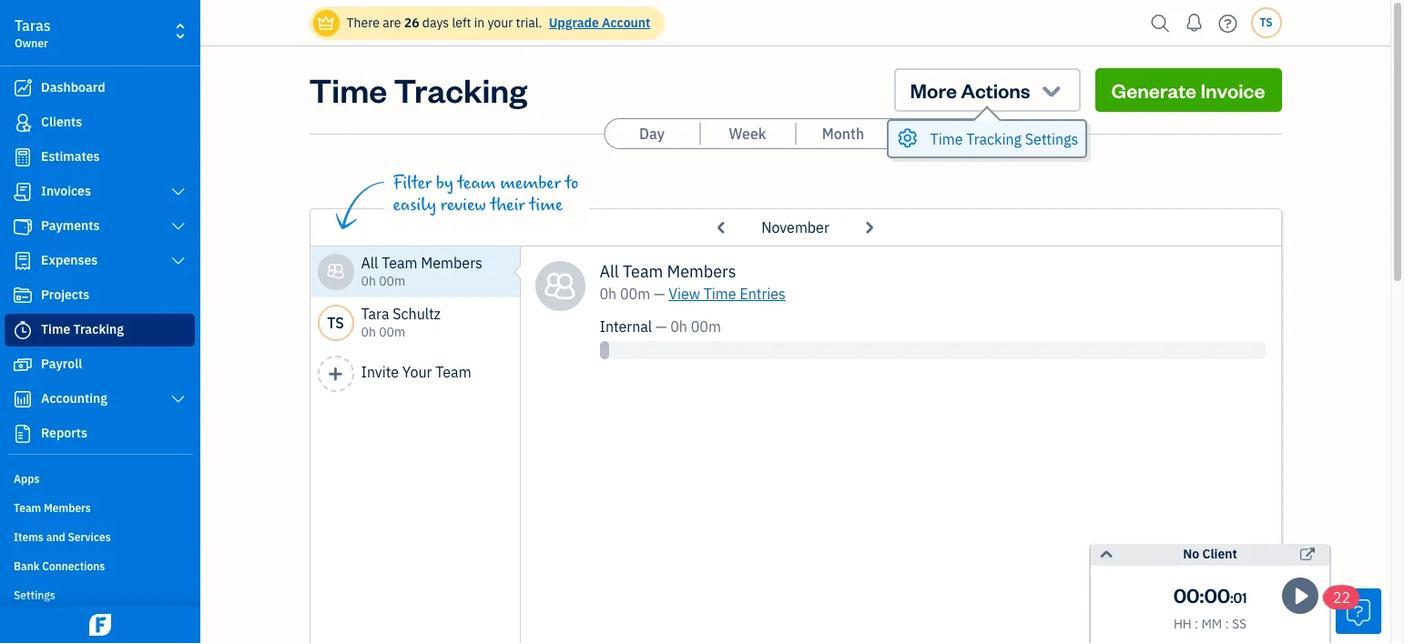 Task type: locate. For each thing, give the bounding box(es) containing it.
2 horizontal spatial tracking
[[967, 130, 1022, 148]]

0 horizontal spatial all
[[361, 254, 378, 272]]

expenses link
[[5, 245, 195, 278]]

team inside main element
[[14, 502, 41, 516]]

settings down bank
[[14, 589, 55, 603]]

tara
[[361, 305, 389, 323]]

team down apps
[[14, 502, 41, 516]]

chevron large down image for invoices
[[170, 185, 187, 199]]

all team members 0h 00m — view time entries
[[600, 261, 786, 303]]

chevron large down image down the payments link
[[170, 254, 187, 269]]

items and services link
[[5, 524, 195, 551]]

team up 'internal'
[[623, 261, 663, 282]]

1 vertical spatial chevron large down image
[[170, 220, 187, 234]]

ts
[[1260, 15, 1273, 29], [327, 314, 344, 332]]

accounting link
[[5, 383, 195, 416]]

0 vertical spatial —
[[654, 285, 665, 303]]

timer image
[[12, 322, 34, 340]]

— left view
[[654, 285, 665, 303]]

members for all team members 0h 00m — view time entries
[[667, 261, 736, 282]]

time tracking
[[309, 68, 527, 111], [41, 322, 124, 338]]

time tracking down projects 'link'
[[41, 322, 124, 338]]

0 vertical spatial settings
[[1025, 130, 1079, 148]]

tracking down actions
[[967, 130, 1022, 148]]

chevron large down image inside accounting link
[[170, 393, 187, 407]]

open in new window image
[[1301, 545, 1315, 567]]

chevron large down image
[[170, 254, 187, 269], [170, 393, 187, 407]]

view
[[669, 285, 700, 303]]

members inside all team members 0h 00m
[[421, 254, 483, 272]]

all for all team members 0h 00m — view time entries
[[600, 261, 619, 282]]

team up schultz
[[382, 254, 418, 272]]

0h inside all team members 0h 00m — view time entries
[[600, 285, 617, 303]]

ts inside 'dropdown button'
[[1260, 15, 1273, 29]]

1 horizontal spatial tracking
[[394, 68, 527, 111]]

00m inside tara schultz 0h 00m
[[379, 324, 405, 341]]

chevron large down image up expenses link
[[170, 220, 187, 234]]

0h
[[361, 273, 376, 290], [600, 285, 617, 303], [671, 318, 688, 336], [361, 324, 376, 341]]

members
[[421, 254, 483, 272], [667, 261, 736, 282], [44, 502, 91, 516]]

payments
[[41, 218, 100, 234]]

members up view
[[667, 261, 736, 282]]

trial.
[[516, 15, 542, 31]]

0 horizontal spatial settings
[[14, 589, 55, 603]]

chevron large down image down the 'payroll' link
[[170, 393, 187, 407]]

project image
[[12, 287, 34, 305]]

ts right 'go to help' icon
[[1260, 15, 1273, 29]]

1 horizontal spatial ts
[[1260, 15, 1273, 29]]

ts button
[[1251, 7, 1282, 38]]

00m inside all team members 0h 00m — view time entries
[[620, 285, 650, 303]]

2 chevron large down image from the top
[[170, 393, 187, 407]]

to
[[565, 173, 579, 194]]

time inside all team members 0h 00m — view time entries
[[704, 285, 736, 303]]

time inside time tracking settings link
[[930, 130, 963, 148]]

chevron large down image for expenses
[[170, 254, 187, 269]]

time right view
[[704, 285, 736, 303]]

reports link
[[5, 418, 195, 451]]

members for all team members 0h 00m
[[421, 254, 483, 272]]

all right users icon
[[361, 254, 378, 272]]

time tracking down the '26'
[[309, 68, 527, 111]]

ts left the 'tara'
[[327, 314, 344, 332]]

there are 26 days left in your trial. upgrade account
[[347, 15, 651, 31]]

— right 'internal'
[[656, 318, 667, 336]]

0 vertical spatial time tracking
[[309, 68, 527, 111]]

01
[[1234, 590, 1247, 608]]

0 horizontal spatial tracking
[[73, 322, 124, 338]]

time tracking settings link
[[889, 121, 1086, 157]]

0h up the 'tara'
[[361, 273, 376, 290]]

all
[[361, 254, 378, 272], [600, 261, 619, 282]]

chevron large down image up the payments link
[[170, 185, 187, 199]]

are
[[383, 15, 401, 31]]

bank connections link
[[5, 553, 195, 580]]

00 up hh on the right of page
[[1174, 583, 1200, 608]]

time
[[309, 68, 387, 111], [930, 130, 963, 148], [704, 285, 736, 303], [41, 322, 70, 338]]

time
[[529, 195, 563, 216]]

all inside all team members 0h 00m — view time entries
[[600, 261, 619, 282]]

their
[[490, 195, 525, 216]]

schultz
[[393, 305, 441, 323]]

1 chevron large down image from the top
[[170, 254, 187, 269]]

view time entries button
[[669, 283, 786, 305]]

dashboard link
[[5, 72, 195, 105]]

expenses
[[41, 252, 98, 269]]

team
[[382, 254, 418, 272], [623, 261, 663, 282], [436, 363, 471, 382], [14, 502, 41, 516]]

2 chevron large down image from the top
[[170, 220, 187, 234]]

report image
[[12, 425, 34, 444]]

taras
[[15, 16, 51, 35]]

payroll
[[41, 356, 82, 373]]

team right your on the bottom left of the page
[[436, 363, 471, 382]]

estimates
[[41, 148, 100, 165]]

users image
[[326, 261, 345, 283]]

1 chevron large down image from the top
[[170, 185, 187, 199]]

items
[[14, 531, 44, 545]]

chevron large down image inside invoices link
[[170, 185, 187, 199]]

22 button
[[1324, 587, 1382, 635]]

1 vertical spatial ts
[[327, 314, 344, 332]]

1 vertical spatial time tracking
[[41, 322, 124, 338]]

00m up the 'tara'
[[379, 273, 405, 290]]

day link
[[605, 119, 699, 148]]

search image
[[1146, 10, 1175, 37]]

00m up 'internal'
[[620, 285, 650, 303]]

team inside button
[[436, 363, 471, 382]]

members down review
[[421, 254, 483, 272]]

0 horizontal spatial time tracking
[[41, 322, 124, 338]]

0h up 'internal'
[[600, 285, 617, 303]]

plus image
[[327, 366, 344, 383]]

chevron large down image
[[170, 185, 187, 199], [170, 220, 187, 234]]

members inside all team members 0h 00m — view time entries
[[667, 261, 736, 282]]

1 vertical spatial chevron large down image
[[170, 393, 187, 407]]

settings down chevrondown icon
[[1025, 130, 1079, 148]]

time right timer image
[[41, 322, 70, 338]]

mm
[[1202, 617, 1222, 633]]

next month image
[[857, 213, 881, 242]]

0 horizontal spatial members
[[44, 502, 91, 516]]

chevron large down image inside expenses link
[[170, 254, 187, 269]]

filter by team member to easily review their time
[[393, 173, 579, 216]]

all up 'internal'
[[600, 261, 619, 282]]

time down more
[[930, 130, 963, 148]]

your
[[402, 363, 432, 382]]

1 horizontal spatial members
[[421, 254, 483, 272]]

by
[[436, 173, 453, 194]]

0 vertical spatial chevron large down image
[[170, 254, 187, 269]]

invoices link
[[5, 176, 195, 209]]

payroll link
[[5, 349, 195, 382]]

tracking down projects 'link'
[[73, 322, 124, 338]]

—
[[654, 285, 665, 303], [656, 318, 667, 336]]

taras owner
[[15, 16, 51, 50]]

days
[[422, 15, 449, 31]]

notifications image
[[1180, 5, 1209, 41]]

1 horizontal spatial all
[[600, 261, 619, 282]]

00 left the 01
[[1204, 583, 1231, 608]]

tracking
[[394, 68, 527, 111], [967, 130, 1022, 148], [73, 322, 124, 338]]

0 vertical spatial chevron large down image
[[170, 185, 187, 199]]

00
[[1174, 583, 1200, 608], [1204, 583, 1231, 608]]

tracking down the left
[[394, 68, 527, 111]]

and
[[46, 531, 65, 545]]

week
[[729, 125, 766, 143]]

all inside all team members 0h 00m
[[361, 254, 378, 272]]

0 vertical spatial tracking
[[394, 68, 527, 111]]

members up items and services
[[44, 502, 91, 516]]

invoice image
[[12, 183, 34, 201]]

upgrade
[[549, 15, 599, 31]]

generate
[[1112, 77, 1197, 103]]

0 horizontal spatial ts
[[327, 314, 344, 332]]

0h inside tara schultz 0h 00m
[[361, 324, 376, 341]]

settings inside main element
[[14, 589, 55, 603]]

no client
[[1183, 546, 1238, 563]]

time tracking settings
[[930, 130, 1079, 148]]

: up mm
[[1200, 583, 1204, 608]]

all for all team members 0h 00m
[[361, 254, 378, 272]]

00m down the 'tara'
[[379, 324, 405, 341]]

chevron large down image for payments
[[170, 220, 187, 234]]

2 horizontal spatial members
[[667, 261, 736, 282]]

1 vertical spatial tracking
[[967, 130, 1022, 148]]

1 horizontal spatial 00
[[1204, 583, 1231, 608]]

chart image
[[12, 391, 34, 409]]

client image
[[12, 114, 34, 132]]

0h down the 'tara'
[[361, 324, 376, 341]]

0 vertical spatial ts
[[1260, 15, 1273, 29]]

settings link
[[5, 582, 195, 609]]

0 horizontal spatial 00
[[1174, 583, 1200, 608]]

easily
[[393, 195, 436, 216]]

invite
[[361, 363, 399, 382]]

payments link
[[5, 210, 195, 243]]

2 00 from the left
[[1204, 583, 1231, 608]]

2 vertical spatial tracking
[[73, 322, 124, 338]]

1 vertical spatial settings
[[14, 589, 55, 603]]

hh
[[1174, 617, 1192, 633]]

: up ss
[[1231, 590, 1234, 608]]



Task type: vqa. For each thing, say whether or not it's contained in the screenshot.
can
no



Task type: describe. For each thing, give the bounding box(es) containing it.
member
[[500, 173, 561, 194]]

apps link
[[5, 465, 195, 493]]

filter
[[393, 173, 432, 194]]

client
[[1203, 546, 1238, 563]]

in
[[474, 15, 485, 31]]

26
[[404, 15, 419, 31]]

time down the there
[[309, 68, 387, 111]]

projects link
[[5, 280, 195, 312]]

clients
[[41, 114, 82, 130]]

account
[[602, 15, 651, 31]]

: left ss
[[1225, 617, 1229, 633]]

00m inside all team members 0h 00m
[[379, 273, 405, 290]]

team members
[[14, 502, 91, 516]]

22
[[1333, 589, 1351, 608]]

1 00 from the left
[[1174, 583, 1200, 608]]

invoice
[[1201, 77, 1266, 103]]

chevron large down image for accounting
[[170, 393, 187, 407]]

payment image
[[12, 218, 34, 236]]

internal
[[600, 318, 652, 336]]

actions
[[961, 77, 1031, 103]]

go to help image
[[1214, 10, 1243, 37]]

entries
[[740, 285, 786, 303]]

00 : 00 : 01 hh : mm : ss
[[1174, 583, 1247, 633]]

month link
[[796, 119, 891, 148]]

estimates link
[[5, 141, 195, 174]]

freshbooks image
[[86, 615, 115, 637]]

invite your team
[[361, 363, 471, 382]]

team inside all team members 0h 00m — view time entries
[[623, 261, 663, 282]]

0h down view
[[671, 318, 688, 336]]

upgrade account link
[[545, 15, 651, 31]]

clients link
[[5, 107, 195, 139]]

left
[[452, 15, 471, 31]]

connections
[[42, 560, 105, 574]]

team inside all team members 0h 00m
[[382, 254, 418, 272]]

1 horizontal spatial settings
[[1025, 130, 1079, 148]]

expand timer details image
[[1098, 545, 1115, 567]]

team members link
[[5, 495, 195, 522]]

services
[[68, 531, 111, 545]]

reports
[[41, 425, 87, 442]]

bank connections
[[14, 560, 105, 574]]

generate invoice button
[[1095, 68, 1282, 112]]

more
[[910, 77, 957, 103]]

november
[[762, 219, 830, 237]]

: right hh on the right of page
[[1195, 617, 1199, 633]]

dashboard
[[41, 79, 105, 96]]

no
[[1183, 546, 1200, 563]]

previous month image
[[710, 213, 734, 242]]

ss
[[1232, 617, 1247, 633]]

dashboard image
[[12, 79, 34, 97]]

accounting
[[41, 391, 107, 407]]

— inside all team members 0h 00m — view time entries
[[654, 285, 665, 303]]

projects
[[41, 287, 89, 303]]

00m down view time entries button
[[691, 318, 721, 336]]

there
[[347, 15, 380, 31]]

your
[[488, 15, 513, 31]]

team
[[458, 173, 496, 194]]

more actions button
[[894, 68, 1081, 112]]

tracking inside "link"
[[73, 322, 124, 338]]

week link
[[700, 119, 795, 148]]

crown image
[[317, 13, 336, 32]]

owner
[[15, 36, 48, 50]]

month
[[822, 125, 865, 143]]

1 horizontal spatial time tracking
[[309, 68, 527, 111]]

resource center badge image
[[1336, 589, 1382, 635]]

resume timer image
[[1289, 586, 1314, 608]]

generate invoice
[[1112, 77, 1266, 103]]

1 vertical spatial —
[[656, 318, 667, 336]]

money image
[[12, 356, 34, 374]]

expense image
[[12, 252, 34, 271]]

time tracking inside "link"
[[41, 322, 124, 338]]

estimate image
[[12, 148, 34, 167]]

bank
[[14, 560, 40, 574]]

day
[[639, 125, 665, 143]]

time inside time tracking "link"
[[41, 322, 70, 338]]

tara schultz 0h 00m
[[361, 305, 441, 341]]

members inside main element
[[44, 502, 91, 516]]

internal — 0h 00m
[[600, 318, 721, 336]]

all team members 0h 00m
[[361, 254, 483, 290]]

main element
[[0, 0, 260, 644]]

invite your team button
[[310, 349, 521, 400]]

more actions
[[910, 77, 1031, 103]]

0h inside all team members 0h 00m
[[361, 273, 376, 290]]

review
[[441, 195, 486, 216]]

invoices
[[41, 183, 91, 199]]

chevrondown image
[[1039, 77, 1064, 103]]

items and services
[[14, 531, 111, 545]]

apps
[[14, 473, 40, 486]]



